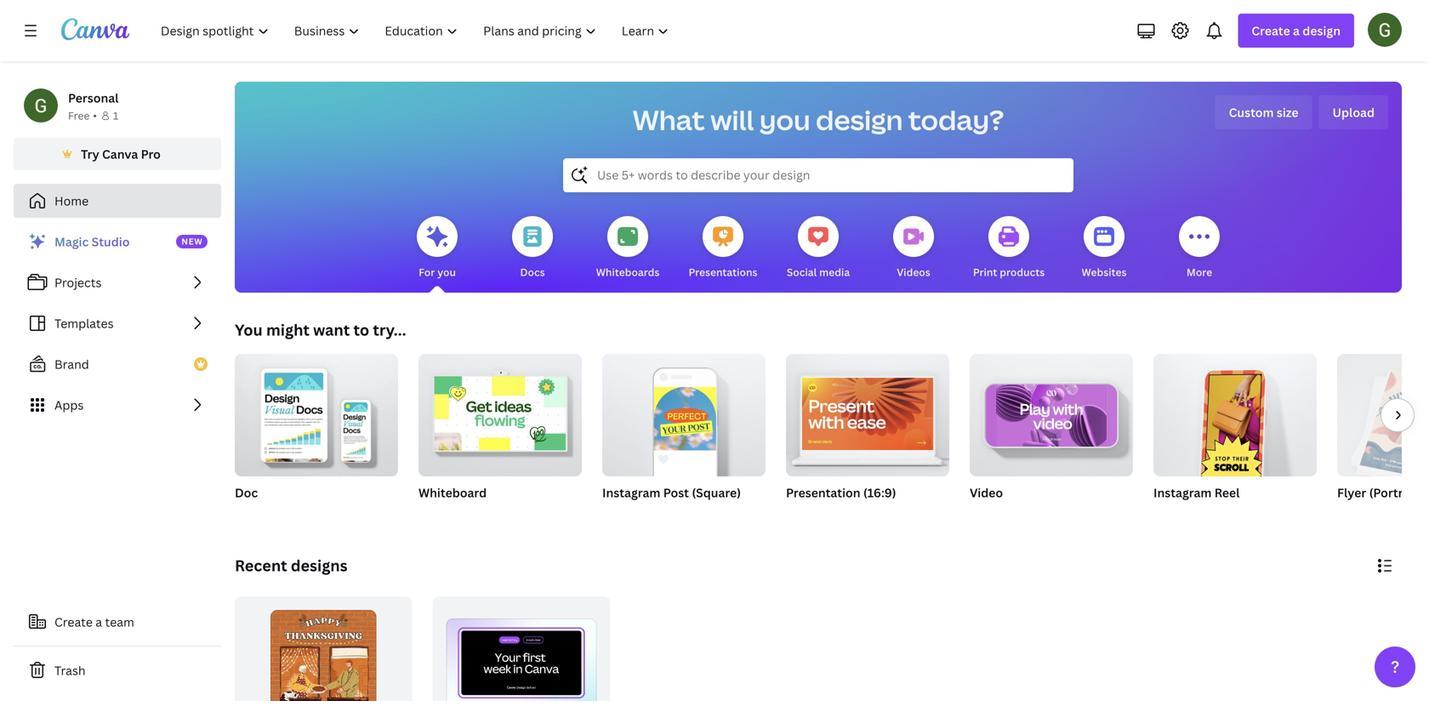 Task type: locate. For each thing, give the bounding box(es) containing it.
studio
[[92, 234, 130, 250]]

more
[[1187, 265, 1213, 279]]

design left gary orlando image
[[1303, 23, 1341, 39]]

a
[[1294, 23, 1300, 39], [96, 614, 102, 630]]

1 horizontal spatial design
[[1303, 23, 1341, 39]]

size
[[1277, 104, 1299, 120]]

1 vertical spatial design
[[816, 101, 903, 138]]

more button
[[1180, 204, 1220, 293]]

1
[[113, 109, 119, 123]]

will
[[711, 101, 754, 138]]

designs
[[291, 555, 348, 576]]

video group
[[970, 347, 1134, 523]]

instagram reel
[[1154, 485, 1240, 501]]

websites
[[1082, 265, 1127, 279]]

create a team
[[54, 614, 134, 630]]

None search field
[[563, 158, 1074, 192]]

print products button
[[973, 204, 1045, 293]]

1 horizontal spatial a
[[1294, 23, 1300, 39]]

pro
[[141, 146, 161, 162]]

magic studio
[[54, 234, 130, 250]]

for
[[419, 265, 435, 279]]

instagram inside group
[[1154, 485, 1212, 501]]

presentations button
[[689, 204, 758, 293]]

2 instagram from the left
[[1154, 485, 1212, 501]]

home link
[[14, 184, 221, 218]]

1 horizontal spatial instagram
[[1154, 485, 1212, 501]]

0 horizontal spatial a
[[96, 614, 102, 630]]

recent designs
[[235, 555, 348, 576]]

doc
[[235, 485, 258, 501]]

post
[[664, 485, 689, 501]]

flyer (portrait 8.
[[1338, 485, 1430, 501]]

magic
[[54, 234, 89, 250]]

1 instagram from the left
[[603, 485, 661, 501]]

presentation (16:9)
[[786, 485, 897, 501]]

try canva pro button
[[14, 138, 221, 170]]

to
[[354, 320, 369, 340]]

group for instagram post (square)
[[603, 347, 766, 477]]

list
[[14, 225, 221, 422]]

1 vertical spatial you
[[438, 265, 456, 279]]

(portrait
[[1370, 485, 1419, 501]]

trash
[[54, 663, 86, 679]]

create left team
[[54, 614, 93, 630]]

design
[[1303, 23, 1341, 39], [816, 101, 903, 138]]

top level navigation element
[[150, 14, 684, 48]]

whiteboard group
[[419, 347, 582, 523]]

create
[[1252, 23, 1291, 39], [54, 614, 93, 630]]

instagram left post
[[603, 485, 661, 501]]

instagram
[[603, 485, 661, 501], [1154, 485, 1212, 501]]

(16:9)
[[864, 485, 897, 501]]

0 horizontal spatial create
[[54, 614, 93, 630]]

a inside button
[[96, 614, 102, 630]]

0 vertical spatial design
[[1303, 23, 1341, 39]]

a left team
[[96, 614, 102, 630]]

recent
[[235, 555, 287, 576]]

docs
[[520, 265, 545, 279]]

instagram inside group
[[603, 485, 661, 501]]

instagram left reel
[[1154, 485, 1212, 501]]

instagram for instagram reel
[[1154, 485, 1212, 501]]

group
[[235, 347, 398, 477], [419, 347, 582, 477], [603, 347, 766, 477], [786, 347, 950, 477], [970, 347, 1134, 477], [1154, 347, 1317, 487], [1338, 354, 1430, 477]]

new
[[181, 236, 203, 247]]

group for flyer (portrait 8.
[[1338, 354, 1430, 477]]

0 horizontal spatial design
[[816, 101, 903, 138]]

what will you design today?
[[633, 101, 1005, 138]]

design up search search field
[[816, 101, 903, 138]]

1 horizontal spatial create
[[1252, 23, 1291, 39]]

gary orlando image
[[1368, 13, 1403, 47]]

you
[[235, 320, 263, 340]]

custom
[[1229, 104, 1274, 120]]

0 horizontal spatial you
[[438, 265, 456, 279]]

0 vertical spatial create
[[1252, 23, 1291, 39]]

free •
[[68, 109, 97, 123]]

social media button
[[787, 204, 850, 293]]

you might want to try...
[[235, 320, 406, 340]]

you right will
[[760, 101, 811, 138]]

1 horizontal spatial you
[[760, 101, 811, 138]]

team
[[105, 614, 134, 630]]

1 vertical spatial a
[[96, 614, 102, 630]]

presentation
[[786, 485, 861, 501]]

a inside 'dropdown button'
[[1294, 23, 1300, 39]]

a up the "size"
[[1294, 23, 1300, 39]]

you right for
[[438, 265, 456, 279]]

group for doc
[[235, 347, 398, 477]]

create up custom size
[[1252, 23, 1291, 39]]

might
[[266, 320, 310, 340]]

1 vertical spatial create
[[54, 614, 93, 630]]

upload
[[1333, 104, 1375, 120]]

flyer
[[1338, 485, 1367, 501]]

create inside 'dropdown button'
[[1252, 23, 1291, 39]]

you
[[760, 101, 811, 138], [438, 265, 456, 279]]

apps
[[54, 397, 84, 413]]

free
[[68, 109, 90, 123]]

brand
[[54, 356, 89, 372]]

whiteboards button
[[596, 204, 660, 293]]

0 horizontal spatial instagram
[[603, 485, 661, 501]]

group for instagram reel
[[1154, 347, 1317, 487]]

canva
[[102, 146, 138, 162]]

for you button
[[417, 204, 458, 293]]

create inside button
[[54, 614, 93, 630]]

0 vertical spatial a
[[1294, 23, 1300, 39]]

doc group
[[235, 347, 398, 523]]

a for design
[[1294, 23, 1300, 39]]



Task type: vqa. For each thing, say whether or not it's contained in the screenshot.
Add
no



Task type: describe. For each thing, give the bounding box(es) containing it.
list containing magic studio
[[14, 225, 221, 422]]

social media
[[787, 265, 850, 279]]

print
[[973, 265, 998, 279]]

flyer (portrait 8.5 × 11 in) group
[[1338, 354, 1430, 523]]

design inside 'dropdown button'
[[1303, 23, 1341, 39]]

(square)
[[692, 485, 741, 501]]

create for create a team
[[54, 614, 93, 630]]

0 vertical spatial you
[[760, 101, 811, 138]]

apps link
[[14, 388, 221, 422]]

whiteboards
[[596, 265, 660, 279]]

templates
[[54, 315, 114, 331]]

instagram post (square)
[[603, 485, 741, 501]]

reel
[[1215, 485, 1240, 501]]

presentation (16:9) group
[[786, 347, 950, 523]]

try
[[81, 146, 99, 162]]

Search search field
[[597, 159, 1040, 191]]

instagram reel group
[[1154, 347, 1317, 523]]

products
[[1000, 265, 1045, 279]]

websites button
[[1082, 204, 1127, 293]]

instagram post (square) group
[[603, 347, 766, 523]]

a for team
[[96, 614, 102, 630]]

upload button
[[1320, 95, 1389, 129]]

print products
[[973, 265, 1045, 279]]

create a team button
[[14, 605, 221, 639]]

personal
[[68, 90, 119, 106]]

instagram for instagram post (square)
[[603, 485, 661, 501]]

want
[[313, 320, 350, 340]]

create a design
[[1252, 23, 1341, 39]]

videos
[[897, 265, 931, 279]]

home
[[54, 193, 89, 209]]

create for create a design
[[1252, 23, 1291, 39]]

try canva pro
[[81, 146, 161, 162]]

media
[[820, 265, 850, 279]]

custom size
[[1229, 104, 1299, 120]]

•
[[93, 109, 97, 123]]

videos button
[[894, 204, 934, 293]]

projects
[[54, 274, 102, 291]]

whiteboard
[[419, 485, 487, 501]]

create a design button
[[1239, 14, 1355, 48]]

presentations
[[689, 265, 758, 279]]

try...
[[373, 320, 406, 340]]

group for presentation (16:9)
[[786, 347, 950, 477]]

trash link
[[14, 654, 221, 688]]

group for whiteboard
[[419, 347, 582, 477]]

group for video
[[970, 347, 1134, 477]]

social
[[787, 265, 817, 279]]

docs button
[[512, 204, 553, 293]]

custom size button
[[1216, 95, 1313, 129]]

brand link
[[14, 347, 221, 381]]

you inside button
[[438, 265, 456, 279]]

8.
[[1422, 485, 1430, 501]]

video
[[970, 485, 1004, 501]]

what
[[633, 101, 705, 138]]

projects link
[[14, 266, 221, 300]]

for you
[[419, 265, 456, 279]]

templates link
[[14, 306, 221, 340]]

today?
[[909, 101, 1005, 138]]



